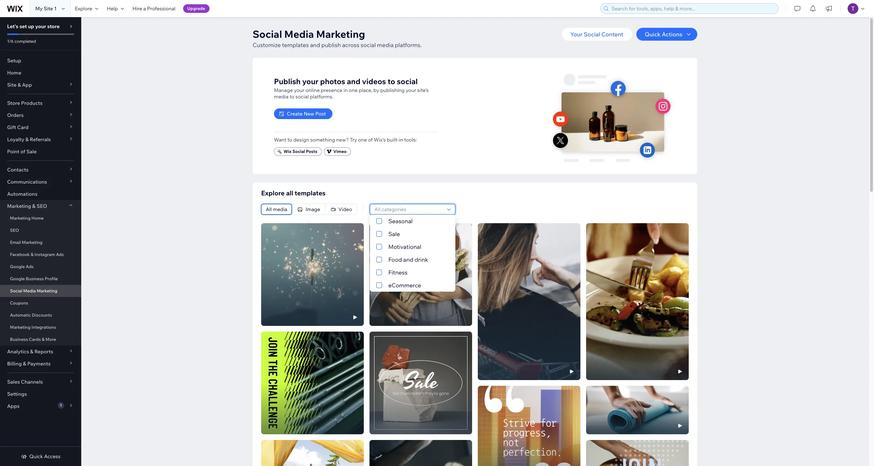 Task type: describe. For each thing, give the bounding box(es) containing it.
upgrade button
[[183, 4, 210, 13]]

apps
[[7, 403, 20, 409]]

explore for explore
[[75, 5, 92, 12]]

image button
[[293, 204, 325, 215]]

wix social posts button
[[274, 147, 322, 156]]

0 vertical spatial to
[[388, 76, 395, 86]]

coupons link
[[0, 297, 81, 309]]

1 horizontal spatial site
[[44, 5, 53, 12]]

media for social media marketing
[[23, 288, 36, 293]]

all
[[286, 189, 293, 197]]

fitness
[[389, 269, 408, 276]]

help button
[[103, 0, 128, 17]]

google ads
[[10, 264, 34, 269]]

point
[[7, 148, 19, 155]]

communications
[[7, 179, 47, 185]]

loyalty & referrals button
[[0, 133, 81, 145]]

marketing down automatic
[[10, 325, 31, 330]]

help
[[107, 5, 118, 12]]

upgrade
[[187, 6, 205, 11]]

marketing & seo
[[7, 203, 47, 209]]

sales
[[7, 379, 20, 385]]

coupons
[[10, 300, 28, 306]]

create new post
[[287, 110, 326, 117]]

quick actions button
[[637, 28, 698, 41]]

billing
[[7, 361, 22, 367]]

drink
[[415, 256, 429, 263]]

reports
[[34, 348, 53, 355]]

list box containing seasonal
[[370, 215, 456, 292]]

payments
[[27, 361, 51, 367]]

across
[[342, 41, 360, 48]]

email
[[10, 240, 21, 245]]

social inside social media marketing customize templates and publish across social media platforms.
[[253, 28, 282, 40]]

1 vertical spatial templates
[[295, 189, 326, 197]]

1/6 completed
[[7, 39, 36, 44]]

google business profile
[[10, 276, 58, 281]]

1 horizontal spatial home
[[31, 215, 44, 221]]

publish
[[322, 41, 341, 48]]

cards
[[29, 337, 41, 342]]

Seasonal checkbox
[[370, 215, 456, 228]]

google business profile link
[[0, 273, 81, 285]]

actions
[[662, 31, 683, 38]]

analytics
[[7, 348, 29, 355]]

your social content button
[[562, 28, 632, 41]]

marketing integrations
[[10, 325, 56, 330]]

marketing inside social media marketing customize templates and publish across social media platforms.
[[316, 28, 365, 40]]

contacts
[[7, 167, 29, 173]]

marketing & seo button
[[0, 200, 81, 212]]

automations
[[7, 191, 37, 197]]

publish your photos and videos to social manage your online presence in one place, by publishing your site's media to social platforms.
[[274, 76, 429, 100]]

image
[[306, 206, 320, 213]]

built-
[[387, 136, 399, 143]]

profile
[[45, 276, 58, 281]]

quick for quick access
[[29, 453, 43, 460]]

2 horizontal spatial social
[[397, 76, 418, 86]]

up
[[28, 23, 34, 30]]

hire a professional
[[133, 5, 176, 12]]

let's set up your store
[[7, 23, 60, 30]]

social media marketing customize templates and publish across social media platforms.
[[253, 28, 422, 48]]

site inside site & app "popup button"
[[7, 82, 16, 88]]

sales channels
[[7, 379, 43, 385]]

vimeo
[[334, 149, 347, 154]]

social inside "button"
[[293, 149, 305, 154]]

something
[[310, 136, 335, 143]]

1 inside sidebar element
[[60, 403, 62, 408]]

sidebar element
[[0, 17, 81, 466]]

publishing
[[381, 87, 405, 93]]

more
[[46, 337, 56, 342]]

try
[[350, 136, 357, 143]]

google ads link
[[0, 261, 81, 273]]

business cards & more
[[10, 337, 56, 342]]

professional
[[147, 5, 176, 12]]

social media marketing link
[[0, 285, 81, 297]]

store products button
[[0, 97, 81, 109]]

want to design something new? try one of wix's built-in tools:
[[274, 136, 417, 143]]

seasonal
[[389, 218, 413, 225]]

store products
[[7, 100, 42, 106]]

point of sale
[[7, 148, 37, 155]]

social inside button
[[584, 31, 601, 38]]

quick actions
[[645, 31, 683, 38]]

site's
[[418, 87, 429, 93]]

facebook & instagram ads
[[10, 252, 64, 257]]

create
[[287, 110, 303, 117]]

& for instagram
[[31, 252, 34, 257]]

photos
[[320, 76, 345, 86]]

communications button
[[0, 176, 81, 188]]

billing & payments
[[7, 361, 51, 367]]

& for payments
[[23, 361, 26, 367]]

contacts button
[[0, 164, 81, 176]]

your up online
[[303, 76, 319, 86]]

your social content
[[571, 31, 624, 38]]

one inside publish your photos and videos to social manage your online presence in one place, by publishing your site's media to social platforms.
[[349, 87, 358, 93]]

platforms. inside social media marketing customize templates and publish across social media platforms.
[[395, 41, 422, 48]]

discounts
[[32, 312, 52, 318]]

media inside social media marketing customize templates and publish across social media platforms.
[[377, 41, 394, 48]]

1 vertical spatial seo
[[10, 228, 19, 233]]

videos
[[362, 76, 386, 86]]

design
[[294, 136, 309, 143]]

and inside social media marketing customize templates and publish across social media platforms.
[[310, 41, 320, 48]]

analytics & reports button
[[0, 346, 81, 358]]



Task type: locate. For each thing, give the bounding box(es) containing it.
platforms.
[[395, 41, 422, 48], [310, 93, 334, 100]]

& left app
[[18, 82, 21, 88]]

Fitness checkbox
[[370, 266, 456, 279]]

0 vertical spatial seo
[[37, 203, 47, 209]]

social up create new post button
[[296, 93, 309, 100]]

to
[[388, 76, 395, 86], [290, 93, 295, 100], [288, 136, 292, 143]]

1 vertical spatial and
[[347, 76, 361, 86]]

new?
[[336, 136, 349, 143]]

social
[[253, 28, 282, 40], [584, 31, 601, 38], [293, 149, 305, 154], [10, 288, 22, 293]]

business up analytics on the bottom
[[10, 337, 28, 342]]

your
[[571, 31, 583, 38]]

media inside sidebar element
[[23, 288, 36, 293]]

all
[[266, 206, 272, 213]]

quick left actions
[[645, 31, 661, 38]]

1 vertical spatial sale
[[389, 230, 400, 238]]

all media button
[[261, 204, 292, 215]]

1 google from the top
[[10, 264, 25, 269]]

wix
[[284, 149, 292, 154]]

facebook & instagram ads link
[[0, 249, 81, 261]]

point of sale link
[[0, 145, 81, 158]]

marketing down 'marketing & seo' on the left top
[[10, 215, 31, 221]]

hire a professional link
[[128, 0, 180, 17]]

eCommerce checkbox
[[370, 279, 456, 292]]

marketing up "facebook & instagram ads"
[[22, 240, 43, 245]]

1 horizontal spatial social
[[361, 41, 376, 48]]

0 vertical spatial site
[[44, 5, 53, 12]]

0 vertical spatial 1
[[54, 5, 57, 12]]

Search for tools, apps, help & more... field
[[610, 4, 777, 14]]

posts
[[306, 149, 318, 154]]

1 vertical spatial platforms.
[[310, 93, 334, 100]]

in right 'presence' on the left top of the page
[[344, 87, 348, 93]]

quick left access
[[29, 453, 43, 460]]

1 vertical spatial in
[[399, 136, 403, 143]]

presence
[[321, 87, 343, 93]]

let's
[[7, 23, 18, 30]]

media inside social media marketing customize templates and publish across social media platforms.
[[285, 28, 314, 40]]

1 horizontal spatial media
[[285, 28, 314, 40]]

quick inside sidebar element
[[29, 453, 43, 460]]

seo
[[37, 203, 47, 209], [10, 228, 19, 233]]

in inside publish your photos and videos to social manage your online presence in one place, by publishing your site's media to social platforms.
[[344, 87, 348, 93]]

0 horizontal spatial explore
[[75, 5, 92, 12]]

templates up image button
[[295, 189, 326, 197]]

1 vertical spatial explore
[[261, 189, 285, 197]]

1 vertical spatial 1
[[60, 403, 62, 408]]

ecommerce
[[389, 282, 421, 289]]

new
[[304, 110, 315, 117]]

google inside google business profile link
[[10, 276, 25, 281]]

0 horizontal spatial in
[[344, 87, 348, 93]]

1 down settings link
[[60, 403, 62, 408]]

seo inside popup button
[[37, 203, 47, 209]]

0 horizontal spatial social
[[296, 93, 309, 100]]

of right point
[[20, 148, 25, 155]]

0 horizontal spatial 1
[[54, 5, 57, 12]]

and
[[310, 41, 320, 48], [347, 76, 361, 86], [404, 256, 414, 263]]

media right all
[[273, 206, 288, 213]]

0 horizontal spatial ads
[[26, 264, 34, 269]]

0 horizontal spatial one
[[349, 87, 358, 93]]

home down setup
[[7, 70, 21, 76]]

1 vertical spatial ads
[[26, 264, 34, 269]]

home
[[7, 70, 21, 76], [31, 215, 44, 221]]

google down google ads
[[10, 276, 25, 281]]

media inside publish your photos and videos to social manage your online presence in one place, by publishing your site's media to social platforms.
[[274, 93, 289, 100]]

explore for explore all templates
[[261, 189, 285, 197]]

1 horizontal spatial of
[[368, 136, 373, 143]]

and up place,
[[347, 76, 361, 86]]

2 google from the top
[[10, 276, 25, 281]]

place,
[[359, 87, 373, 93]]

food
[[389, 256, 402, 263]]

& inside "popup button"
[[18, 82, 21, 88]]

publish
[[274, 76, 301, 86]]

all media
[[266, 206, 288, 213]]

1 vertical spatial quick
[[29, 453, 43, 460]]

Motivational checkbox
[[370, 240, 456, 253]]

wix social posts
[[284, 149, 318, 154]]

& for app
[[18, 82, 21, 88]]

& for referrals
[[25, 136, 29, 143]]

1 vertical spatial to
[[290, 93, 295, 100]]

0 vertical spatial of
[[368, 136, 373, 143]]

quick
[[645, 31, 661, 38], [29, 453, 43, 460]]

your left online
[[294, 87, 305, 93]]

my
[[35, 5, 43, 12]]

0 horizontal spatial home
[[7, 70, 21, 76]]

explore all templates
[[261, 189, 326, 197]]

site & app
[[7, 82, 32, 88]]

0 horizontal spatial and
[[310, 41, 320, 48]]

gift card
[[7, 124, 29, 131]]

and inside food and drink checkbox
[[404, 256, 414, 263]]

0 vertical spatial platforms.
[[395, 41, 422, 48]]

card
[[17, 124, 29, 131]]

your left site's
[[406, 87, 417, 93]]

social right your
[[584, 31, 601, 38]]

social inside sidebar element
[[10, 288, 22, 293]]

0 horizontal spatial media
[[23, 288, 36, 293]]

marketing inside popup button
[[7, 203, 31, 209]]

and left publish
[[310, 41, 320, 48]]

& inside 'popup button'
[[25, 136, 29, 143]]

food and drink
[[389, 256, 429, 263]]

0 vertical spatial sale
[[26, 148, 37, 155]]

instagram
[[35, 252, 55, 257]]

of left the wix's
[[368, 136, 373, 143]]

automatic discounts
[[10, 312, 52, 318]]

0 horizontal spatial platforms.
[[310, 93, 334, 100]]

and inside publish your photos and videos to social manage your online presence in one place, by publishing your site's media to social platforms.
[[347, 76, 361, 86]]

0 vertical spatial and
[[310, 41, 320, 48]]

2 vertical spatial and
[[404, 256, 414, 263]]

google inside google ads link
[[10, 264, 25, 269]]

0 vertical spatial business
[[26, 276, 44, 281]]

1 vertical spatial media
[[274, 93, 289, 100]]

platforms. inside publish your photos and videos to social manage your online presence in one place, by publishing your site's media to social platforms.
[[310, 93, 334, 100]]

by
[[374, 87, 379, 93]]

media right across
[[377, 41, 394, 48]]

0 vertical spatial quick
[[645, 31, 661, 38]]

completed
[[15, 39, 36, 44]]

templates inside social media marketing customize templates and publish across social media platforms.
[[282, 41, 309, 48]]

1 right my
[[54, 5, 57, 12]]

quick for quick actions
[[645, 31, 661, 38]]

0 vertical spatial explore
[[75, 5, 92, 12]]

explore
[[75, 5, 92, 12], [261, 189, 285, 197]]

1 vertical spatial google
[[10, 276, 25, 281]]

marketing home link
[[0, 212, 81, 224]]

0 horizontal spatial site
[[7, 82, 16, 88]]

email marketing
[[10, 240, 43, 245]]

manage
[[274, 87, 293, 93]]

explore left help
[[75, 5, 92, 12]]

sale down loyalty & referrals
[[26, 148, 37, 155]]

media inside all media button
[[273, 206, 288, 213]]

integrations
[[31, 325, 56, 330]]

to down the publish
[[290, 93, 295, 100]]

0 horizontal spatial sale
[[26, 148, 37, 155]]

media for social media marketing customize templates and publish across social media platforms.
[[285, 28, 314, 40]]

one right try
[[358, 136, 367, 143]]

social up coupons
[[10, 288, 22, 293]]

business
[[26, 276, 44, 281], [10, 337, 28, 342]]

2 horizontal spatial and
[[404, 256, 414, 263]]

in
[[344, 87, 348, 93], [399, 136, 403, 143]]

1 horizontal spatial sale
[[389, 230, 400, 238]]

0 horizontal spatial quick
[[29, 453, 43, 460]]

0 vertical spatial social
[[361, 41, 376, 48]]

1 horizontal spatial quick
[[645, 31, 661, 38]]

media
[[377, 41, 394, 48], [274, 93, 289, 100], [273, 206, 288, 213]]

seo link
[[0, 224, 81, 236]]

0 vertical spatial ads
[[56, 252, 64, 257]]

your inside sidebar element
[[35, 23, 46, 30]]

Sale checkbox
[[370, 228, 456, 240]]

1 horizontal spatial seo
[[37, 203, 47, 209]]

1 vertical spatial media
[[23, 288, 36, 293]]

marketing home
[[10, 215, 44, 221]]

ads right instagram
[[56, 252, 64, 257]]

2 vertical spatial media
[[273, 206, 288, 213]]

google for google business profile
[[10, 276, 25, 281]]

0 vertical spatial one
[[349, 87, 358, 93]]

& right loyalty
[[25, 136, 29, 143]]

social inside social media marketing customize templates and publish across social media platforms.
[[361, 41, 376, 48]]

customize
[[253, 41, 281, 48]]

0 vertical spatial google
[[10, 264, 25, 269]]

of
[[368, 136, 373, 143], [20, 148, 25, 155]]

2 vertical spatial to
[[288, 136, 292, 143]]

google down facebook
[[10, 264, 25, 269]]

1 horizontal spatial 1
[[60, 403, 62, 408]]

list box
[[370, 215, 456, 292]]

home down marketing & seo popup button
[[31, 215, 44, 221]]

1 horizontal spatial ads
[[56, 252, 64, 257]]

1 horizontal spatial in
[[399, 136, 403, 143]]

quick inside button
[[645, 31, 661, 38]]

explore up all media button
[[261, 189, 285, 197]]

vimeo button
[[324, 147, 351, 156]]

1 vertical spatial of
[[20, 148, 25, 155]]

ads inside facebook & instagram ads link
[[56, 252, 64, 257]]

wix's
[[374, 136, 386, 143]]

& for seo
[[32, 203, 35, 209]]

post
[[316, 110, 326, 117]]

social up publishing
[[397, 76, 418, 86]]

1 horizontal spatial platforms.
[[395, 41, 422, 48]]

1 vertical spatial social
[[397, 76, 418, 86]]

& left reports
[[30, 348, 33, 355]]

0 vertical spatial home
[[7, 70, 21, 76]]

Food and drink checkbox
[[370, 253, 456, 266]]

1 horizontal spatial and
[[347, 76, 361, 86]]

social right wix
[[293, 149, 305, 154]]

1 vertical spatial one
[[358, 136, 367, 143]]

tools:
[[405, 136, 417, 143]]

social
[[361, 41, 376, 48], [397, 76, 418, 86], [296, 93, 309, 100]]

1
[[54, 5, 57, 12], [60, 403, 62, 408]]

to up publishing
[[388, 76, 395, 86]]

site right my
[[44, 5, 53, 12]]

0 horizontal spatial seo
[[10, 228, 19, 233]]

of inside sidebar element
[[20, 148, 25, 155]]

to right want
[[288, 136, 292, 143]]

and left drink
[[404, 256, 414, 263]]

social media marketing
[[10, 288, 57, 293]]

seo up marketing home link
[[37, 203, 47, 209]]

sale down "seasonal"
[[389, 230, 400, 238]]

marketing down profile
[[37, 288, 57, 293]]

billing & payments button
[[0, 358, 81, 370]]

marketing up publish
[[316, 28, 365, 40]]

channels
[[21, 379, 43, 385]]

social up customize
[[253, 28, 282, 40]]

templates right customize
[[282, 41, 309, 48]]

seo up email on the bottom
[[10, 228, 19, 233]]

0 vertical spatial media
[[377, 41, 394, 48]]

sale inside checkbox
[[389, 230, 400, 238]]

& inside dropdown button
[[30, 348, 33, 355]]

& right billing
[[23, 361, 26, 367]]

social right across
[[361, 41, 376, 48]]

loyalty & referrals
[[7, 136, 51, 143]]

one left place,
[[349, 87, 358, 93]]

loyalty
[[7, 136, 24, 143]]

marketing down the automations on the top of the page
[[7, 203, 31, 209]]

0 vertical spatial media
[[285, 28, 314, 40]]

sale inside sidebar element
[[26, 148, 37, 155]]

& up marketing home at the left of page
[[32, 203, 35, 209]]

in left tools:
[[399, 136, 403, 143]]

your right up
[[35, 23, 46, 30]]

1 horizontal spatial explore
[[261, 189, 285, 197]]

2 vertical spatial social
[[296, 93, 309, 100]]

a
[[143, 5, 146, 12]]

automatic discounts link
[[0, 309, 81, 321]]

1 horizontal spatial one
[[358, 136, 367, 143]]

google for google ads
[[10, 264, 25, 269]]

site left app
[[7, 82, 16, 88]]

0 horizontal spatial of
[[20, 148, 25, 155]]

1 vertical spatial site
[[7, 82, 16, 88]]

ads inside google ads link
[[26, 264, 34, 269]]

business up the social media marketing
[[26, 276, 44, 281]]

facebook
[[10, 252, 30, 257]]

media
[[285, 28, 314, 40], [23, 288, 36, 293]]

All categories field
[[373, 204, 445, 214]]

1 vertical spatial home
[[31, 215, 44, 221]]

access
[[44, 453, 61, 460]]

1 vertical spatial business
[[10, 337, 28, 342]]

products
[[21, 100, 42, 106]]

& for reports
[[30, 348, 33, 355]]

& right facebook
[[31, 252, 34, 257]]

0 vertical spatial in
[[344, 87, 348, 93]]

my site 1
[[35, 5, 57, 12]]

ads
[[56, 252, 64, 257], [26, 264, 34, 269]]

gift card button
[[0, 121, 81, 133]]

referrals
[[30, 136, 51, 143]]

marketing integrations link
[[0, 321, 81, 333]]

media down the publish
[[274, 93, 289, 100]]

0 vertical spatial templates
[[282, 41, 309, 48]]

ads up google business profile
[[26, 264, 34, 269]]

& left more
[[42, 337, 45, 342]]



Task type: vqa. For each thing, say whether or not it's contained in the screenshot.
first "Google" from the top
yes



